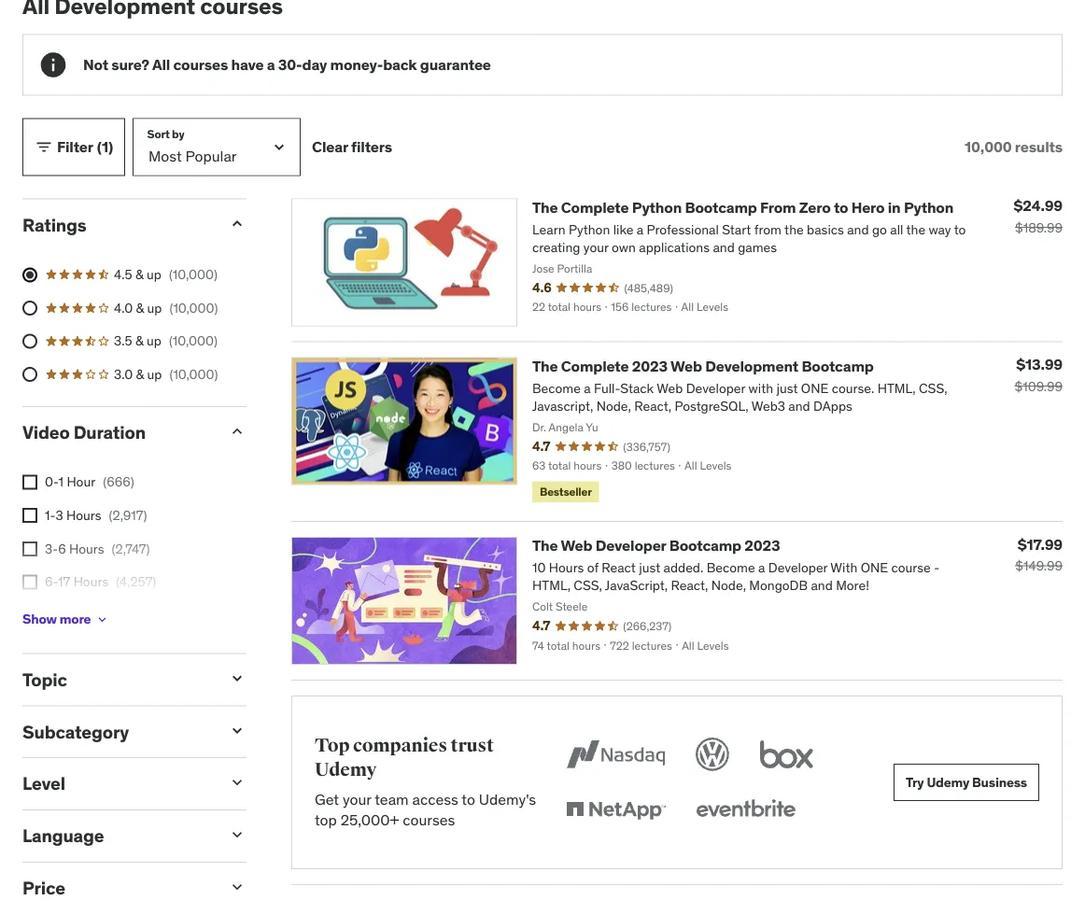 Task type: vqa. For each thing, say whether or not it's contained in the screenshot.
developers
no



Task type: locate. For each thing, give the bounding box(es) containing it.
& right the 4.0
[[136, 299, 144, 316]]

0 horizontal spatial courses
[[173, 55, 228, 74]]

1 up from the top
[[147, 266, 162, 283]]

courses right all
[[173, 55, 228, 74]]

small image for video duration
[[228, 422, 247, 441]]

xsmall image right more on the bottom of the page
[[95, 613, 110, 628]]

2 small image from the top
[[228, 722, 247, 740]]

hours right 3 on the bottom
[[66, 507, 101, 524]]

web left development
[[671, 357, 703, 376]]

complete
[[561, 198, 629, 217], [561, 357, 629, 376]]

1 small image from the top
[[228, 670, 247, 688]]

level button
[[22, 773, 213, 795]]

2 python from the left
[[904, 198, 954, 217]]

language button
[[22, 825, 213, 847]]

1 python from the left
[[632, 198, 682, 217]]

0 vertical spatial small image
[[228, 670, 247, 688]]

3.0 & up (10,000)
[[114, 366, 218, 383]]

bootcamp right developer
[[670, 536, 742, 555]]

to
[[834, 198, 849, 217], [462, 790, 476, 809]]

1 horizontal spatial web
[[671, 357, 703, 376]]

clear filters
[[312, 137, 392, 157]]

3-
[[45, 540, 58, 557]]

1 horizontal spatial udemy
[[927, 774, 970, 791]]

eventbrite image
[[692, 790, 800, 831]]

& for 3.5
[[135, 333, 144, 350]]

xsmall image for 6-
[[22, 575, 37, 590]]

udemy right try
[[927, 774, 970, 791]]

0 horizontal spatial udemy
[[315, 759, 377, 782]]

complete for python
[[561, 198, 629, 217]]

hour
[[67, 474, 96, 491]]

0 vertical spatial bootcamp
[[685, 198, 758, 217]]

2 up from the top
[[147, 299, 162, 316]]

up for 3.0 & up
[[147, 366, 162, 383]]

web left developer
[[561, 536, 593, 555]]

4 & from the top
[[136, 366, 144, 383]]

show
[[22, 611, 57, 628]]

the for the web developer bootcamp 2023
[[533, 536, 558, 555]]

day
[[302, 55, 327, 74]]

xsmall image left 0- at the left
[[22, 475, 37, 490]]

bootcamp for 2023
[[670, 536, 742, 555]]

to right zero
[[834, 198, 849, 217]]

video
[[22, 421, 70, 444]]

0 horizontal spatial web
[[561, 536, 593, 555]]

trust
[[451, 735, 494, 758]]

& right 3.0
[[136, 366, 144, 383]]

bootcamp
[[685, 198, 758, 217], [802, 357, 874, 376], [670, 536, 742, 555]]

$17.99 $149.99
[[1016, 535, 1063, 574]]

2 & from the top
[[136, 299, 144, 316]]

1 & from the top
[[135, 266, 144, 283]]

3.5 & up (10,000)
[[114, 333, 218, 350]]

have
[[231, 55, 264, 74]]

0 vertical spatial the
[[533, 198, 558, 217]]

4.5 & up (10,000)
[[114, 266, 218, 283]]

4.5
[[114, 266, 132, 283]]

small image
[[228, 670, 247, 688], [228, 722, 247, 740]]

bootcamp right development
[[802, 357, 874, 376]]

2 vertical spatial bootcamp
[[670, 536, 742, 555]]

(10,000) up 3.0 & up (10,000)
[[169, 333, 218, 350]]

0 horizontal spatial python
[[632, 198, 682, 217]]

topic button
[[22, 669, 213, 691]]

(10,000) up 3.5 & up (10,000)
[[170, 299, 218, 316]]

a
[[267, 55, 275, 74]]

xsmall image
[[22, 542, 37, 557]]

6-
[[45, 574, 58, 590]]

25,000+
[[341, 811, 399, 830]]

up right '4.5'
[[147, 266, 162, 283]]

17+ hours
[[45, 607, 104, 624]]

courses down access at bottom
[[403, 811, 455, 830]]

xsmall image
[[22, 475, 37, 490], [22, 508, 37, 523], [22, 575, 37, 590], [95, 613, 110, 628]]

3 up from the top
[[147, 333, 162, 350]]

the web developer bootcamp 2023 link
[[533, 536, 781, 555]]

3.5
[[114, 333, 132, 350]]

developer
[[596, 536, 667, 555]]

up right 3.0
[[147, 366, 162, 383]]

$13.99 $109.99
[[1015, 355, 1063, 395]]

1 horizontal spatial 2023
[[745, 536, 781, 555]]

& for 4.5
[[135, 266, 144, 283]]

xsmall image left 1- in the bottom left of the page
[[22, 508, 37, 523]]

udemy
[[315, 759, 377, 782], [927, 774, 970, 791]]

17
[[58, 574, 70, 590]]

to right access at bottom
[[462, 790, 476, 809]]

0 horizontal spatial to
[[462, 790, 476, 809]]

1 vertical spatial to
[[462, 790, 476, 809]]

3 the from the top
[[533, 536, 558, 555]]

xsmall image left 6-
[[22, 575, 37, 590]]

small image
[[35, 138, 53, 157], [228, 215, 247, 233], [228, 422, 247, 441], [228, 774, 247, 793], [228, 826, 247, 845], [228, 878, 247, 897]]

filters
[[351, 137, 392, 157]]

web
[[671, 357, 703, 376], [561, 536, 593, 555]]

filter (1)
[[57, 137, 113, 157]]

to inside top companies trust udemy get your team access to udemy's top 25,000+ courses
[[462, 790, 476, 809]]

filter
[[57, 137, 93, 157]]

30-
[[278, 55, 302, 74]]

(2,917)
[[109, 507, 147, 524]]

the for the complete python bootcamp from zero to hero in python
[[533, 198, 558, 217]]

1 horizontal spatial to
[[834, 198, 849, 217]]

$13.99
[[1017, 355, 1063, 374]]

0 vertical spatial web
[[671, 357, 703, 376]]

1 complete from the top
[[561, 198, 629, 217]]

0 horizontal spatial 2023
[[632, 357, 668, 376]]

(10,000) for 4.0 & up (10,000)
[[170, 299, 218, 316]]

get
[[315, 790, 339, 809]]

1 vertical spatial 2023
[[745, 536, 781, 555]]

(10,000) down 3.5 & up (10,000)
[[170, 366, 218, 383]]

hours for 3-6 hours
[[69, 540, 104, 557]]

complete for 2023
[[561, 357, 629, 376]]

0-
[[45, 474, 58, 491]]

3
[[56, 507, 63, 524]]

results
[[1015, 137, 1063, 157]]

xsmall image inside the "show more" button
[[95, 613, 110, 628]]

1 vertical spatial the
[[533, 357, 558, 376]]

1-
[[45, 507, 56, 524]]

1 vertical spatial small image
[[228, 722, 247, 740]]

2 the from the top
[[533, 357, 558, 376]]

1-3 hours (2,917)
[[45, 507, 147, 524]]

up right the 4.0
[[147, 299, 162, 316]]

udemy down top
[[315, 759, 377, 782]]

money-
[[330, 55, 383, 74]]

up for 4.0 & up
[[147, 299, 162, 316]]

10,000 results
[[965, 137, 1063, 157]]

(10,000) up 4.0 & up (10,000)
[[169, 266, 218, 283]]

hours
[[66, 507, 101, 524], [69, 540, 104, 557], [73, 574, 109, 590], [68, 607, 104, 624]]

hours right 17
[[73, 574, 109, 590]]

1 vertical spatial web
[[561, 536, 593, 555]]

all
[[152, 55, 170, 74]]

2 vertical spatial the
[[533, 536, 558, 555]]

10,000
[[965, 137, 1012, 157]]

bootcamp for from
[[685, 198, 758, 217]]

the complete python bootcamp from zero to hero in python
[[533, 198, 954, 217]]

python
[[632, 198, 682, 217], [904, 198, 954, 217]]

small image for ratings
[[228, 215, 247, 233]]

(10,000) for 4.5 & up (10,000)
[[169, 266, 218, 283]]

1 vertical spatial complete
[[561, 357, 629, 376]]

10,000 results status
[[965, 137, 1063, 157]]

bootcamp left from at the right of page
[[685, 198, 758, 217]]

udemy's
[[479, 790, 536, 809]]

2023
[[632, 357, 668, 376], [745, 536, 781, 555]]

(666)
[[103, 474, 134, 491]]

price
[[22, 877, 65, 900]]

1 horizontal spatial python
[[904, 198, 954, 217]]

3 & from the top
[[135, 333, 144, 350]]

1 the from the top
[[533, 198, 558, 217]]

the
[[533, 198, 558, 217], [533, 357, 558, 376], [533, 536, 558, 555]]

$17.99
[[1018, 535, 1063, 554]]

(10,000)
[[169, 266, 218, 283], [170, 299, 218, 316], [169, 333, 218, 350], [170, 366, 218, 383]]

back
[[383, 55, 417, 74]]

hero
[[852, 198, 885, 217]]

up right 3.5 at the left of the page
[[147, 333, 162, 350]]

hours right 6
[[69, 540, 104, 557]]

4 up from the top
[[147, 366, 162, 383]]

small image for subcategory
[[228, 722, 247, 740]]

& right 3.5 at the left of the page
[[135, 333, 144, 350]]

try udemy business
[[906, 774, 1028, 791]]

clear
[[312, 137, 348, 157]]

1 horizontal spatial courses
[[403, 811, 455, 830]]

udemy inside top companies trust udemy get your team access to udemy's top 25,000+ courses
[[315, 759, 377, 782]]

from
[[761, 198, 797, 217]]

6
[[58, 540, 66, 557]]

1 vertical spatial courses
[[403, 811, 455, 830]]

& right '4.5'
[[135, 266, 144, 283]]

0 vertical spatial complete
[[561, 198, 629, 217]]

2 complete from the top
[[561, 357, 629, 376]]



Task type: describe. For each thing, give the bounding box(es) containing it.
small image for language
[[228, 826, 247, 845]]

hours for 6-17 hours
[[73, 574, 109, 590]]

netapp image
[[563, 790, 670, 831]]

small image for topic
[[228, 670, 247, 688]]

top
[[315, 735, 350, 758]]

$109.99
[[1015, 378, 1063, 395]]

top
[[315, 811, 337, 830]]

team
[[375, 790, 409, 809]]

(10,000) for 3.5 & up (10,000)
[[169, 333, 218, 350]]

clear filters button
[[312, 118, 392, 176]]

more
[[59, 611, 91, 628]]

0 vertical spatial 2023
[[632, 357, 668, 376]]

level
[[22, 773, 65, 795]]

show more
[[22, 611, 91, 628]]

try udemy business link
[[894, 764, 1040, 802]]

(2,747)
[[112, 540, 150, 557]]

video duration button
[[22, 421, 213, 444]]

(4,257)
[[116, 574, 156, 590]]

the complete python bootcamp from zero to hero in python link
[[533, 198, 954, 217]]

subcategory button
[[22, 721, 213, 743]]

access
[[413, 790, 459, 809]]

box image
[[756, 734, 819, 775]]

$24.99
[[1014, 196, 1063, 215]]

& for 4.0
[[136, 299, 144, 316]]

try
[[906, 774, 925, 791]]

small image for level
[[228, 774, 247, 793]]

subcategory
[[22, 721, 129, 743]]

hours right 17+
[[68, 607, 104, 624]]

your
[[343, 790, 372, 809]]

1
[[58, 474, 64, 491]]

show more button
[[22, 601, 110, 639]]

not
[[83, 55, 108, 74]]

in
[[888, 198, 901, 217]]

0 vertical spatial to
[[834, 198, 849, 217]]

4.0 & up (10,000)
[[114, 299, 218, 316]]

up for 4.5 & up
[[147, 266, 162, 283]]

xsmall image for 1-
[[22, 508, 37, 523]]

top companies trust udemy get your team access to udemy's top 25,000+ courses
[[315, 735, 536, 830]]

not sure? all courses have a 30-day money-back guarantee
[[83, 55, 491, 74]]

ratings button
[[22, 214, 213, 236]]

(1)
[[97, 137, 113, 157]]

1 vertical spatial bootcamp
[[802, 357, 874, 376]]

volkswagen image
[[692, 734, 734, 775]]

$149.99
[[1016, 558, 1063, 574]]

$24.99 $189.99
[[1014, 196, 1063, 236]]

the for the complete 2023 web development bootcamp
[[533, 357, 558, 376]]

17+
[[45, 607, 65, 624]]

price button
[[22, 877, 213, 900]]

development
[[706, 357, 799, 376]]

video duration
[[22, 421, 146, 444]]

$189.99
[[1016, 219, 1063, 236]]

guarantee
[[420, 55, 491, 74]]

4.0
[[114, 299, 133, 316]]

hours for 1-3 hours
[[66, 507, 101, 524]]

up for 3.5 & up
[[147, 333, 162, 350]]

topic
[[22, 669, 67, 691]]

(10,000) for 3.0 & up (10,000)
[[170, 366, 218, 383]]

the complete 2023 web development bootcamp link
[[533, 357, 874, 376]]

0-1 hour (666)
[[45, 474, 134, 491]]

6-17 hours (4,257)
[[45, 574, 156, 590]]

duration
[[74, 421, 146, 444]]

sure?
[[111, 55, 149, 74]]

3-6 hours (2,747)
[[45, 540, 150, 557]]

& for 3.0
[[136, 366, 144, 383]]

ratings
[[22, 214, 87, 236]]

language
[[22, 825, 104, 847]]

zero
[[800, 198, 831, 217]]

business
[[973, 774, 1028, 791]]

0 vertical spatial courses
[[173, 55, 228, 74]]

nasdaq image
[[563, 734, 670, 775]]

companies
[[353, 735, 448, 758]]

small image for price
[[228, 878, 247, 897]]

the complete 2023 web development bootcamp
[[533, 357, 874, 376]]

xsmall image for 0-
[[22, 475, 37, 490]]

courses inside top companies trust udemy get your team access to udemy's top 25,000+ courses
[[403, 811, 455, 830]]

3.0
[[114, 366, 133, 383]]



